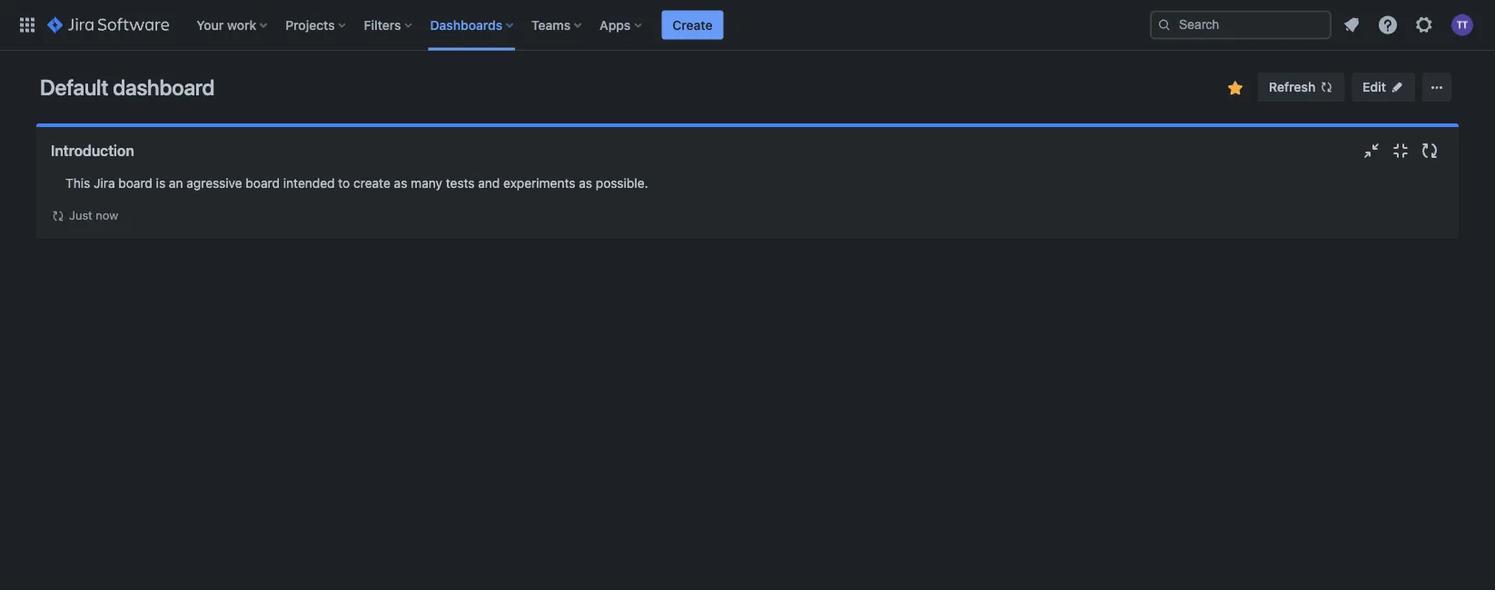 Task type: vqa. For each thing, say whether or not it's contained in the screenshot.
DVCS
no



Task type: describe. For each thing, give the bounding box(es) containing it.
your work button
[[191, 10, 275, 40]]

just now
[[69, 209, 118, 222]]

help image
[[1377, 14, 1399, 36]]

your work
[[196, 17, 256, 32]]

default
[[40, 74, 108, 100]]

intended
[[283, 176, 335, 191]]

create
[[673, 17, 713, 32]]

refresh introduction image
[[1419, 140, 1441, 162]]

possible.
[[596, 176, 648, 191]]

apps
[[600, 17, 631, 32]]

Search field
[[1150, 10, 1332, 40]]

to
[[338, 176, 350, 191]]

appswitcher icon image
[[16, 14, 38, 36]]

work
[[227, 17, 256, 32]]

dashboards button
[[425, 10, 521, 40]]

apps button
[[594, 10, 649, 40]]

tests
[[446, 176, 475, 191]]

notifications image
[[1341, 14, 1363, 36]]

and
[[478, 176, 500, 191]]

projects button
[[280, 10, 353, 40]]

projects
[[285, 17, 335, 32]]

your
[[196, 17, 224, 32]]

teams button
[[526, 10, 589, 40]]

now
[[96, 209, 118, 222]]

many
[[411, 176, 442, 191]]

introduction region
[[51, 174, 1445, 225]]

teams
[[532, 17, 571, 32]]

default dashboard
[[40, 74, 215, 100]]

jira
[[94, 176, 115, 191]]

1 board from the left
[[118, 176, 153, 191]]

this
[[65, 176, 90, 191]]

edit icon image
[[1390, 80, 1405, 94]]

create button
[[662, 10, 724, 40]]

2 as from the left
[[579, 176, 592, 191]]

is
[[156, 176, 166, 191]]

this jira board is an agressive board intended to create as many tests and experiments as possible.
[[65, 176, 648, 191]]



Task type: locate. For each thing, give the bounding box(es) containing it.
star default dashboard image
[[1225, 77, 1247, 99]]

as left many
[[394, 176, 407, 191]]

banner containing your work
[[0, 0, 1495, 51]]

an arrow curved in a circular way on the button that refreshes the dashboard image
[[51, 209, 65, 223]]

settings image
[[1414, 14, 1435, 36]]

single column image
[[1390, 140, 1412, 162]]

as
[[394, 176, 407, 191], [579, 176, 592, 191]]

1 horizontal spatial board
[[246, 176, 280, 191]]

board
[[118, 176, 153, 191], [246, 176, 280, 191]]

experiments
[[503, 176, 576, 191]]

agressive
[[187, 176, 242, 191]]

your profile and settings image
[[1452, 14, 1474, 36]]

board left is
[[118, 176, 153, 191]]

0 horizontal spatial as
[[394, 176, 407, 191]]

1 horizontal spatial as
[[579, 176, 592, 191]]

refresh image
[[1319, 80, 1334, 94]]

1 as from the left
[[394, 176, 407, 191]]

search image
[[1157, 18, 1172, 32]]

as left possible. in the left of the page
[[579, 176, 592, 191]]

board left intended
[[246, 176, 280, 191]]

primary element
[[11, 0, 1150, 50]]

dashboard
[[113, 74, 215, 100]]

filters button
[[359, 10, 419, 40]]

0 horizontal spatial board
[[118, 176, 153, 191]]

dashboards
[[430, 17, 503, 32]]

edit
[[1363, 79, 1386, 94]]

filters
[[364, 17, 401, 32]]

just
[[69, 209, 92, 222]]

an
[[169, 176, 183, 191]]

more dashboard actions image
[[1426, 76, 1448, 98]]

edit link
[[1352, 73, 1415, 102]]

create
[[353, 176, 391, 191]]

refresh button
[[1258, 73, 1345, 102]]

banner
[[0, 0, 1495, 51]]

refresh
[[1269, 79, 1316, 94]]

jira software image
[[47, 14, 169, 36], [47, 14, 169, 36]]

2 board from the left
[[246, 176, 280, 191]]

minimize introduction image
[[1361, 140, 1383, 162]]

introduction
[[51, 142, 134, 159]]



